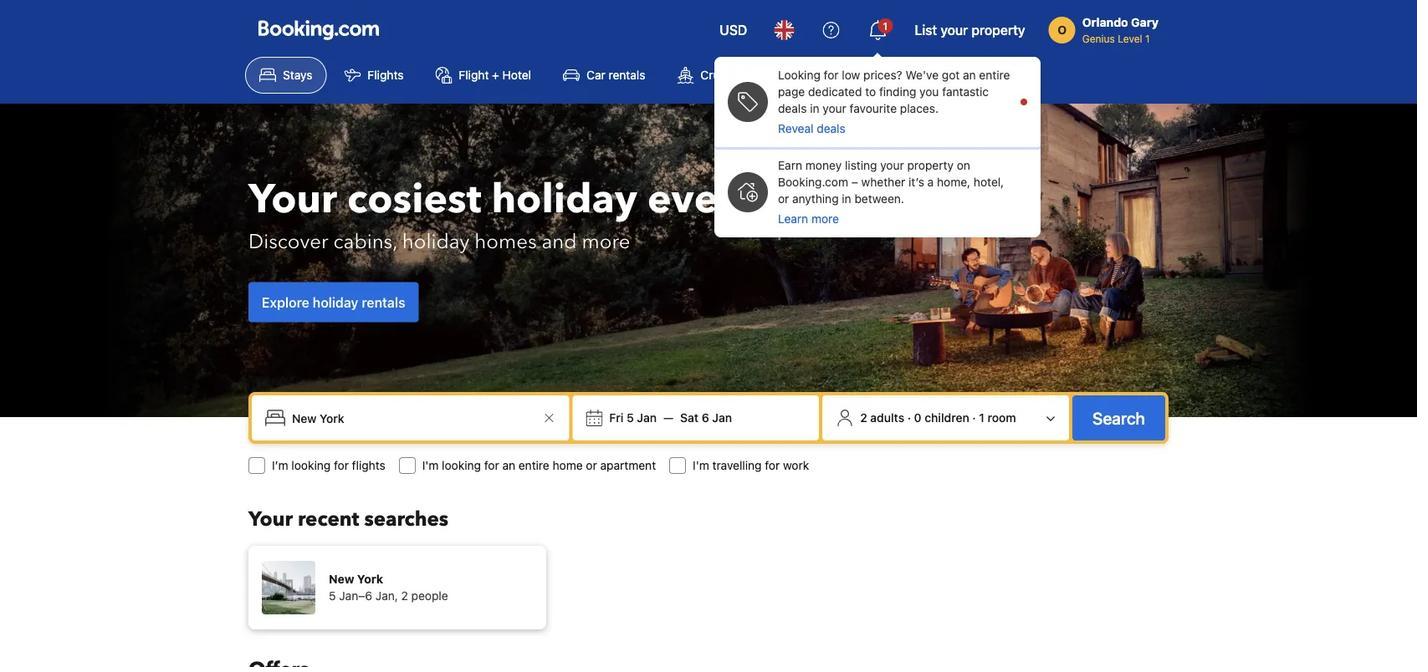 Task type: locate. For each thing, give the bounding box(es) containing it.
1 down gary
[[1145, 33, 1150, 44]]

1 inside dropdown button
[[883, 20, 888, 32]]

2 horizontal spatial your
[[941, 22, 968, 38]]

new
[[329, 573, 354, 586]]

0 horizontal spatial 5
[[329, 589, 336, 603]]

in for between.
[[842, 192, 851, 206]]

holiday up "and"
[[492, 172, 637, 227]]

0 horizontal spatial deals
[[778, 102, 807, 115]]

rentals
[[609, 68, 645, 82], [362, 294, 405, 310]]

1 vertical spatial more
[[582, 228, 630, 256]]

0 horizontal spatial 2
[[401, 589, 408, 603]]

your up discover
[[248, 172, 337, 227]]

booking.com
[[778, 175, 848, 189]]

0 horizontal spatial your
[[823, 102, 847, 115]]

deals down "page"
[[778, 102, 807, 115]]

york
[[357, 573, 383, 586]]

for left the "work"
[[765, 459, 780, 473]]

0 horizontal spatial more
[[582, 228, 630, 256]]

your recent searches
[[248, 506, 449, 533]]

0 vertical spatial entire
[[979, 68, 1010, 82]]

2 inside button
[[860, 411, 867, 425]]

1 horizontal spatial your
[[880, 159, 904, 172]]

1 horizontal spatial in
[[842, 192, 851, 206]]

0 vertical spatial 2
[[860, 411, 867, 425]]

or
[[778, 192, 789, 206], [586, 459, 597, 473]]

an
[[963, 68, 976, 82], [502, 459, 515, 473]]

1 vertical spatial holiday
[[402, 228, 470, 256]]

1 horizontal spatial looking
[[442, 459, 481, 473]]

recent
[[298, 506, 359, 533]]

i'm travelling for work
[[693, 459, 809, 473]]

1 vertical spatial or
[[586, 459, 597, 473]]

0 horizontal spatial in
[[810, 102, 820, 115]]

dedicated
[[808, 85, 862, 99]]

6
[[702, 411, 709, 425]]

1 vertical spatial rentals
[[362, 294, 405, 310]]

1 left room
[[979, 411, 985, 425]]

your account menu orlando gary genius level 1 element
[[1049, 8, 1165, 46]]

1 vertical spatial 2
[[401, 589, 408, 603]]

1 horizontal spatial an
[[963, 68, 976, 82]]

in down dedicated
[[810, 102, 820, 115]]

jan–6
[[339, 589, 372, 603]]

in inside earn money listing your property on booking.com – whether it's a home, hotel, or anything in between. learn more
[[842, 192, 851, 206]]

2 looking from the left
[[442, 459, 481, 473]]

discover
[[248, 228, 328, 256]]

your inside your cosiest holiday ever discover cabins, holiday homes and more
[[248, 172, 337, 227]]

i'm for i'm looking for an entire home or apartment
[[422, 459, 439, 473]]

1 i'm from the left
[[422, 459, 439, 473]]

1 horizontal spatial 2
[[860, 411, 867, 425]]

in inside looking for low prices? we've got an entire page dedicated to finding you fantastic deals in your favourite places. reveal deals
[[810, 102, 820, 115]]

or up learn
[[778, 192, 789, 206]]

between.
[[855, 192, 904, 206]]

for left home
[[484, 459, 499, 473]]

2 your from the top
[[248, 506, 293, 533]]

1 inside orlando gary genius level 1
[[1145, 33, 1150, 44]]

1 horizontal spatial jan
[[712, 411, 732, 425]]

looking right "i'm"
[[291, 459, 331, 473]]

your down "i'm"
[[248, 506, 293, 533]]

1 horizontal spatial deals
[[817, 122, 846, 136]]

adults
[[870, 411, 904, 425]]

0 horizontal spatial or
[[586, 459, 597, 473]]

2 vertical spatial your
[[880, 159, 904, 172]]

1 vertical spatial your
[[248, 506, 293, 533]]

2 left adults
[[860, 411, 867, 425]]

1 your from the top
[[248, 172, 337, 227]]

0 vertical spatial property
[[972, 22, 1025, 38]]

for for i'm travelling for work
[[765, 459, 780, 473]]

earn
[[778, 159, 802, 172]]

learn
[[778, 212, 808, 226]]

1 vertical spatial 1
[[1145, 33, 1150, 44]]

property inside earn money listing your property on booking.com – whether it's a home, hotel, or anything in between. learn more
[[907, 159, 954, 172]]

1 horizontal spatial ·
[[972, 411, 976, 425]]

in right anything
[[842, 192, 851, 206]]

property
[[972, 22, 1025, 38], [907, 159, 954, 172]]

prices?
[[863, 68, 902, 82]]

stays link
[[245, 57, 327, 94]]

1 horizontal spatial holiday
[[402, 228, 470, 256]]

0 horizontal spatial an
[[502, 459, 515, 473]]

for for i'm looking for an entire home or apartment
[[484, 459, 499, 473]]

places.
[[900, 102, 939, 115]]

finding
[[879, 85, 916, 99]]

your down dedicated
[[823, 102, 847, 115]]

0 vertical spatial holiday
[[492, 172, 637, 227]]

flight + hotel
[[459, 68, 531, 82]]

for inside looking for low prices? we've got an entire page dedicated to finding you fantastic deals in your favourite places. reveal deals
[[824, 68, 839, 82]]

0 horizontal spatial holiday
[[313, 294, 358, 310]]

cosiest
[[347, 172, 481, 227]]

for
[[824, 68, 839, 82], [334, 459, 349, 473], [484, 459, 499, 473], [765, 459, 780, 473]]

0 horizontal spatial property
[[907, 159, 954, 172]]

an up fantastic
[[963, 68, 976, 82]]

1 vertical spatial your
[[823, 102, 847, 115]]

property up the a
[[907, 159, 954, 172]]

an left home
[[502, 459, 515, 473]]

your right list
[[941, 22, 968, 38]]

and
[[542, 228, 577, 256]]

your up whether
[[880, 159, 904, 172]]

entire
[[979, 68, 1010, 82], [519, 459, 549, 473]]

sat 6 jan button
[[674, 403, 739, 433]]

0 horizontal spatial jan
[[637, 411, 657, 425]]

2 horizontal spatial 1
[[1145, 33, 1150, 44]]

i'm looking for an entire home or apartment
[[422, 459, 656, 473]]

looking
[[291, 459, 331, 473], [442, 459, 481, 473]]

entire left home
[[519, 459, 549, 473]]

home,
[[937, 175, 971, 189]]

car rentals
[[587, 68, 645, 82]]

rentals right 'car'
[[609, 68, 645, 82]]

5 down new
[[329, 589, 336, 603]]

Where are you going? field
[[285, 403, 539, 433]]

anything
[[792, 192, 839, 206]]

i'm left travelling
[[693, 459, 709, 473]]

1 looking from the left
[[291, 459, 331, 473]]

for left flights
[[334, 459, 349, 473]]

your for cosiest
[[248, 172, 337, 227]]

1 horizontal spatial property
[[972, 22, 1025, 38]]

1 horizontal spatial or
[[778, 192, 789, 206]]

orlando
[[1082, 15, 1128, 29]]

jan left —
[[637, 411, 657, 425]]

1 vertical spatial deals
[[817, 122, 846, 136]]

2
[[860, 411, 867, 425], [401, 589, 408, 603]]

search button
[[1073, 396, 1165, 441]]

0 horizontal spatial ·
[[908, 411, 911, 425]]

earn money listing your property on booking.com – whether it's a home, hotel, or anything in between. learn more
[[778, 159, 1004, 226]]

2 vertical spatial 1
[[979, 411, 985, 425]]

got
[[942, 68, 960, 82]]

explore holiday rentals link
[[248, 282, 419, 323]]

car rentals link
[[549, 57, 660, 94]]

more down anything
[[812, 212, 839, 226]]

1 horizontal spatial entire
[[979, 68, 1010, 82]]

2 right jan,
[[401, 589, 408, 603]]

entire inside looking for low prices? we've got an entire page dedicated to finding you fantastic deals in your favourite places. reveal deals
[[979, 68, 1010, 82]]

deals
[[778, 102, 807, 115], [817, 122, 846, 136]]

i'm looking for flights
[[272, 459, 385, 473]]

0 vertical spatial an
[[963, 68, 976, 82]]

2 vertical spatial holiday
[[313, 294, 358, 310]]

orlando gary genius level 1
[[1082, 15, 1159, 44]]

search
[[1093, 408, 1145, 428]]

· right children
[[972, 411, 976, 425]]

0 vertical spatial or
[[778, 192, 789, 206]]

jan right 6 in the bottom of the page
[[712, 411, 732, 425]]

your
[[248, 172, 337, 227], [248, 506, 293, 533]]

rentals down cabins,
[[362, 294, 405, 310]]

0 horizontal spatial 1
[[883, 20, 888, 32]]

0 horizontal spatial looking
[[291, 459, 331, 473]]

or right home
[[586, 459, 597, 473]]

·
[[908, 411, 911, 425], [972, 411, 976, 425]]

1 horizontal spatial 1
[[979, 411, 985, 425]]

· left 0
[[908, 411, 911, 425]]

car
[[587, 68, 605, 82]]

1 vertical spatial in
[[842, 192, 851, 206]]

for up dedicated
[[824, 68, 839, 82]]

you
[[920, 85, 939, 99]]

gary
[[1131, 15, 1159, 29]]

1 left list
[[883, 20, 888, 32]]

1 vertical spatial property
[[907, 159, 954, 172]]

0 horizontal spatial i'm
[[422, 459, 439, 473]]

1 horizontal spatial rentals
[[609, 68, 645, 82]]

1 vertical spatial entire
[[519, 459, 549, 473]]

an inside looking for low prices? we've got an entire page dedicated to finding you fantastic deals in your favourite places. reveal deals
[[963, 68, 976, 82]]

2 inside new york 5 jan–6 jan, 2 people
[[401, 589, 408, 603]]

0 vertical spatial your
[[248, 172, 337, 227]]

your
[[941, 22, 968, 38], [823, 102, 847, 115], [880, 159, 904, 172]]

list your property link
[[905, 10, 1035, 50]]

more
[[812, 212, 839, 226], [582, 228, 630, 256]]

entire right taxis on the right top of page
[[979, 68, 1010, 82]]

holiday down the cosiest
[[402, 228, 470, 256]]

5 inside new york 5 jan–6 jan, 2 people
[[329, 589, 336, 603]]

1 horizontal spatial 5
[[627, 411, 634, 425]]

taxis
[[952, 68, 977, 82]]

holiday right the explore
[[313, 294, 358, 310]]

airport
[[911, 68, 948, 82]]

i'm down where are you going? field
[[422, 459, 439, 473]]

1 · from the left
[[908, 411, 911, 425]]

more inside earn money listing your property on booking.com – whether it's a home, hotel, or anything in between. learn more
[[812, 212, 839, 226]]

looking down where are you going? field
[[442, 459, 481, 473]]

2 jan from the left
[[712, 411, 732, 425]]

0 vertical spatial in
[[810, 102, 820, 115]]

holiday
[[492, 172, 637, 227], [402, 228, 470, 256], [313, 294, 358, 310]]

0 horizontal spatial entire
[[519, 459, 549, 473]]

2 i'm from the left
[[693, 459, 709, 473]]

flight + hotel link
[[421, 57, 546, 94]]

deals right the reveal
[[817, 122, 846, 136]]

1 vertical spatial 5
[[329, 589, 336, 603]]

1 jan from the left
[[637, 411, 657, 425]]

0 vertical spatial more
[[812, 212, 839, 226]]

5 right fri
[[627, 411, 634, 425]]

0 horizontal spatial rentals
[[362, 294, 405, 310]]

usd button
[[710, 10, 757, 50]]

1 horizontal spatial more
[[812, 212, 839, 226]]

more right "and"
[[582, 228, 630, 256]]

1 horizontal spatial i'm
[[693, 459, 709, 473]]

property up taxis on the right top of page
[[972, 22, 1025, 38]]

0 vertical spatial 1
[[883, 20, 888, 32]]



Task type: describe. For each thing, give the bounding box(es) containing it.
attractions
[[796, 68, 856, 82]]

money
[[806, 159, 842, 172]]

looking for low prices? we've got an entire page dedicated to finding you fantastic deals in your favourite places. reveal deals
[[778, 68, 1010, 136]]

homes
[[475, 228, 537, 256]]

flight
[[459, 68, 489, 82]]

in for your
[[810, 102, 820, 115]]

2 adults · 0 children · 1 room
[[860, 411, 1016, 425]]

work
[[783, 459, 809, 473]]

looking for i'm
[[442, 459, 481, 473]]

–
[[852, 175, 858, 189]]

home
[[553, 459, 583, 473]]

to
[[865, 85, 876, 99]]

whether
[[861, 175, 905, 189]]

—
[[664, 411, 674, 425]]

hotel
[[503, 68, 531, 82]]

0 vertical spatial deals
[[778, 102, 807, 115]]

i'm
[[272, 459, 288, 473]]

fri 5 jan button
[[603, 403, 664, 433]]

0 vertical spatial 5
[[627, 411, 634, 425]]

low
[[842, 68, 860, 82]]

property inside list your property link
[[972, 22, 1025, 38]]

o
[[1058, 23, 1067, 37]]

room
[[988, 411, 1016, 425]]

a
[[928, 175, 934, 189]]

rentals inside "link"
[[362, 294, 405, 310]]

0 vertical spatial your
[[941, 22, 968, 38]]

or inside earn money listing your property on booking.com – whether it's a home, hotel, or anything in between. learn more
[[778, 192, 789, 206]]

list your property
[[915, 22, 1025, 38]]

airport taxis
[[911, 68, 977, 82]]

page
[[778, 85, 805, 99]]

attractions link
[[759, 57, 870, 94]]

cabins,
[[333, 228, 397, 256]]

level
[[1118, 33, 1142, 44]]

usd
[[720, 22, 747, 38]]

cruises link
[[663, 57, 755, 94]]

listing
[[845, 159, 877, 172]]

booking.com image
[[259, 20, 379, 40]]

on
[[957, 159, 970, 172]]

your for recent
[[248, 506, 293, 533]]

it's
[[909, 175, 924, 189]]

2 · from the left
[[972, 411, 976, 425]]

stays
[[283, 68, 312, 82]]

cruises
[[701, 68, 741, 82]]

your inside earn money listing your property on booking.com – whether it's a home, hotel, or anything in between. learn more
[[880, 159, 904, 172]]

reveal
[[778, 122, 814, 136]]

your cosiest holiday ever discover cabins, holiday homes and more
[[248, 172, 734, 256]]

0 vertical spatial rentals
[[609, 68, 645, 82]]

we've
[[906, 68, 939, 82]]

holiday inside "link"
[[313, 294, 358, 310]]

explore
[[262, 294, 309, 310]]

1 vertical spatial an
[[502, 459, 515, 473]]

favourite
[[850, 102, 897, 115]]

0
[[914, 411, 922, 425]]

looking for i'm
[[291, 459, 331, 473]]

searches
[[364, 506, 449, 533]]

genius
[[1082, 33, 1115, 44]]

hotel,
[[974, 175, 1004, 189]]

fantastic
[[942, 85, 989, 99]]

more inside your cosiest holiday ever discover cabins, holiday homes and more
[[582, 228, 630, 256]]

flights
[[368, 68, 404, 82]]

explore holiday rentals
[[262, 294, 405, 310]]

1 inside button
[[979, 411, 985, 425]]

looking
[[778, 68, 821, 82]]

flights link
[[330, 57, 418, 94]]

apartment
[[600, 459, 656, 473]]

people
[[411, 589, 448, 603]]

ever
[[647, 172, 734, 227]]

for for i'm looking for flights
[[334, 459, 349, 473]]

fri 5 jan — sat 6 jan
[[609, 411, 732, 425]]

2 horizontal spatial holiday
[[492, 172, 637, 227]]

fri
[[609, 411, 624, 425]]

your inside looking for low prices? we've got an entire page dedicated to finding you fantastic deals in your favourite places. reveal deals
[[823, 102, 847, 115]]

2 adults · 0 children · 1 room button
[[829, 402, 1063, 434]]

airport taxis link
[[873, 57, 991, 94]]

i'm for i'm travelling for work
[[693, 459, 709, 473]]

flights
[[352, 459, 385, 473]]

jan,
[[376, 589, 398, 603]]

children
[[925, 411, 969, 425]]

+
[[492, 68, 499, 82]]

new york 5 jan–6 jan, 2 people
[[329, 573, 448, 603]]

list
[[915, 22, 937, 38]]



Task type: vqa. For each thing, say whether or not it's contained in the screenshot.
the Hotel? within the HOW MUCH DOES IT COST TO STAY AT QUEEN KAPIOLANI HOTEL? dropdown button
no



